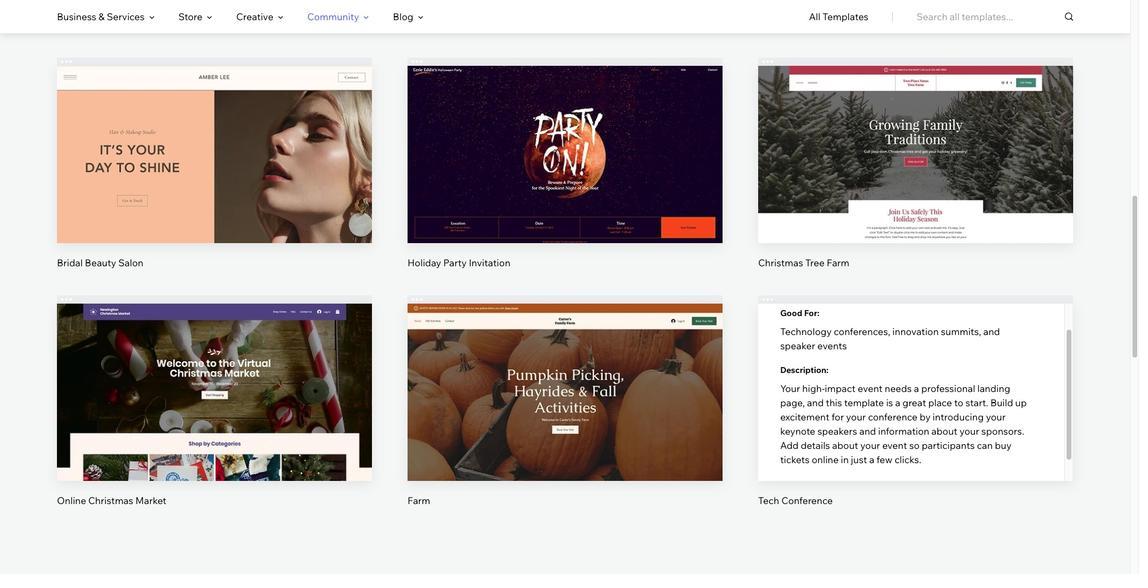 Task type: vqa. For each thing, say whether or not it's contained in the screenshot.
OFF for 13
no



Task type: locate. For each thing, give the bounding box(es) containing it.
christmas
[[57, 19, 102, 31], [408, 19, 453, 31], [758, 257, 803, 269], [88, 495, 133, 507]]

events website templates - christmas tree farm image
[[758, 66, 1074, 243]]

0 horizontal spatial farm
[[408, 495, 430, 507]]

view inside the holiday party invitation group
[[554, 171, 576, 183]]

1 vertical spatial about
[[833, 440, 859, 452]]

events website templates - tech conference image
[[758, 304, 1074, 481]]

2 horizontal spatial and
[[984, 326, 1000, 338]]

christmas left services
[[57, 19, 102, 31]]

add
[[781, 440, 799, 452]]

community
[[307, 11, 359, 23]]

business & services
[[57, 11, 145, 23]]

invitation
[[130, 19, 171, 31], [820, 19, 861, 31], [469, 257, 511, 269]]

christmas album landing page
[[408, 19, 547, 31]]

holiday party invitation
[[758, 19, 861, 31], [408, 257, 511, 269]]

2 horizontal spatial invitation
[[820, 19, 861, 31]]

view inside tech conference group
[[905, 409, 927, 421]]

description:
[[781, 365, 829, 376]]

and down high-
[[807, 397, 824, 409]]

christmas left 'album'
[[408, 19, 453, 31]]

bridal beauty salon group
[[57, 58, 372, 269]]

2 horizontal spatial party
[[794, 19, 818, 31]]

professional
[[922, 383, 976, 395]]

1 vertical spatial a
[[896, 397, 901, 409]]

start.
[[966, 397, 989, 409]]

services
[[107, 11, 145, 23]]

your up just
[[861, 440, 880, 452]]

needs
[[885, 383, 912, 395]]

your down the template
[[846, 411, 866, 423]]

introducing
[[933, 411, 984, 423]]

1 horizontal spatial about
[[932, 426, 958, 438]]

view button inside the holiday party invitation group
[[537, 163, 593, 192]]

beauty
[[85, 257, 116, 269]]

and
[[984, 326, 1000, 338], [807, 397, 824, 409], [860, 426, 876, 438]]

farm group
[[408, 296, 723, 507]]

your
[[781, 383, 800, 395]]

view button inside christmas tree farm group
[[888, 163, 944, 192]]

and inside technology conferences, innovation summits, and speaker events
[[984, 326, 1000, 338]]

0 horizontal spatial party
[[104, 19, 127, 31]]

0 vertical spatial farm
[[827, 257, 850, 269]]

view button inside online christmas market group
[[186, 401, 243, 429]]

about up in
[[833, 440, 859, 452]]

None search field
[[917, 0, 1074, 33]]

edit inside the holiday party invitation group
[[556, 131, 574, 143]]

your down build
[[986, 411, 1006, 423]]

edit button inside farm group
[[537, 360, 593, 389]]

view inside christmas tree farm group
[[905, 171, 927, 183]]

and down the template
[[860, 426, 876, 438]]

0 vertical spatial and
[[984, 326, 1000, 338]]

1 horizontal spatial invitation
[[469, 257, 511, 269]]

holiday party invitation inside group
[[408, 257, 511, 269]]

edit inside christmas tree farm group
[[907, 131, 925, 143]]

excitement
[[781, 411, 830, 423]]

just
[[851, 454, 867, 466]]

info button
[[770, 458, 783, 469]]

invitation inside group
[[469, 257, 511, 269]]

2 horizontal spatial a
[[914, 383, 919, 395]]

view button
[[186, 163, 243, 192], [537, 163, 593, 192], [888, 163, 944, 192], [186, 401, 243, 429], [537, 401, 593, 429], [888, 401, 944, 429]]

technology conferences, innovation summits, and speaker events
[[781, 326, 1000, 352]]

a right 'is'
[[896, 397, 901, 409]]

events website templates - online christmas market image
[[57, 304, 372, 481]]

categories by subject element
[[57, 1, 424, 33]]

speaker
[[781, 340, 816, 352]]

1 vertical spatial farm
[[408, 495, 430, 507]]

1 vertical spatial event
[[883, 440, 907, 452]]

bridal
[[57, 257, 83, 269]]

your
[[846, 411, 866, 423], [986, 411, 1006, 423], [960, 426, 980, 438], [861, 440, 880, 452]]

to
[[955, 397, 964, 409]]

good for:
[[781, 308, 820, 319]]

edit button inside online christmas market group
[[186, 360, 243, 389]]

1 vertical spatial holiday party invitation
[[408, 257, 511, 269]]

edit
[[206, 131, 223, 143], [556, 131, 574, 143], [907, 131, 925, 143], [206, 369, 223, 381], [556, 369, 574, 381]]

by
[[920, 411, 931, 423]]

edit for salon
[[206, 131, 223, 143]]

event down information
[[883, 440, 907, 452]]

1 horizontal spatial party
[[443, 257, 467, 269]]

view button for salon
[[186, 163, 243, 192]]

edit for farm
[[907, 131, 925, 143]]

0 horizontal spatial a
[[870, 454, 875, 466]]

edit button inside christmas tree farm group
[[888, 123, 944, 151]]

information
[[878, 426, 930, 438]]

page
[[524, 19, 547, 31]]

about
[[932, 426, 958, 438], [833, 440, 859, 452]]

tree
[[806, 257, 825, 269]]

edit inside online christmas market group
[[206, 369, 223, 381]]

all templates link
[[809, 1, 869, 33]]

edit button
[[186, 123, 243, 151], [537, 123, 593, 151], [888, 123, 944, 151], [186, 360, 243, 389], [537, 360, 593, 389]]

1 vertical spatial holiday
[[408, 257, 441, 269]]

party
[[104, 19, 127, 31], [794, 19, 818, 31], [443, 257, 467, 269]]

0 vertical spatial holiday party invitation
[[758, 19, 861, 31]]

view button for invitation
[[537, 163, 593, 192]]

christmas left tree
[[758, 257, 803, 269]]

view
[[204, 171, 226, 183], [554, 171, 576, 183], [905, 171, 927, 183], [204, 409, 226, 421], [554, 409, 576, 421], [905, 409, 927, 421]]

view inside online christmas market group
[[204, 409, 226, 421]]

christmas right online at left bottom
[[88, 495, 133, 507]]

edit button inside bridal beauty salon group
[[186, 123, 243, 151]]

farm
[[827, 257, 850, 269], [408, 495, 430, 507]]

0 horizontal spatial and
[[807, 397, 824, 409]]

0 horizontal spatial holiday party invitation
[[408, 257, 511, 269]]

a left few
[[870, 454, 875, 466]]

view button for market
[[186, 401, 243, 429]]

a up great
[[914, 383, 919, 395]]

event up the template
[[858, 383, 883, 395]]

build
[[991, 397, 1014, 409]]

0 horizontal spatial holiday
[[408, 257, 441, 269]]

view inside bridal beauty salon group
[[204, 171, 226, 183]]

and right summits,
[[984, 326, 1000, 338]]

info
[[770, 459, 783, 468]]

view button inside bridal beauty salon group
[[186, 163, 243, 192]]

few
[[877, 454, 893, 466]]

a
[[914, 383, 919, 395], [896, 397, 901, 409], [870, 454, 875, 466]]

Search search field
[[917, 0, 1074, 33]]

edit button for farm
[[888, 123, 944, 151]]

edit button for salon
[[186, 123, 243, 151]]

speakers
[[818, 426, 857, 438]]

0 vertical spatial event
[[858, 383, 883, 395]]

2 vertical spatial and
[[860, 426, 876, 438]]

business
[[57, 11, 96, 23]]

about up participants
[[932, 426, 958, 438]]

summits,
[[941, 326, 982, 338]]

your down introducing
[[960, 426, 980, 438]]

so
[[910, 440, 920, 452]]

online
[[57, 495, 86, 507]]

all
[[809, 11, 821, 23]]

edit inside bridal beauty salon group
[[206, 131, 223, 143]]

view for market
[[204, 409, 226, 421]]

1 horizontal spatial holiday
[[758, 19, 792, 31]]

events website templates - bridal beauty salon image
[[57, 66, 372, 243]]

1 horizontal spatial farm
[[827, 257, 850, 269]]

edit button inside the holiday party invitation group
[[537, 123, 593, 151]]

conference
[[868, 411, 918, 423]]

0 vertical spatial a
[[914, 383, 919, 395]]

event
[[858, 383, 883, 395], [883, 440, 907, 452]]

christmas inside christmas tree farm group
[[758, 257, 803, 269]]

1 horizontal spatial and
[[860, 426, 876, 438]]

holiday party invitation group
[[408, 58, 723, 269]]

events website templates - farm image
[[408, 304, 723, 481]]

1 vertical spatial and
[[807, 397, 824, 409]]

holiday
[[758, 19, 792, 31], [408, 257, 441, 269]]



Task type: describe. For each thing, give the bounding box(es) containing it.
christmas tree farm group
[[758, 58, 1074, 269]]

this
[[826, 397, 842, 409]]

your high-impact event needs a professional landing page, and this template is a great place to start. build up excitement for your conference by introducing your keynote speakers and information about your sponsors. add details about your event so participants can buy tickets online in just a few clicks.
[[781, 383, 1027, 466]]

buy
[[995, 440, 1012, 452]]

is
[[886, 397, 893, 409]]

edit for market
[[206, 369, 223, 381]]

holiday inside group
[[408, 257, 441, 269]]

christmas tree farm
[[758, 257, 850, 269]]

high-
[[803, 383, 825, 395]]

in
[[841, 454, 849, 466]]

0 horizontal spatial invitation
[[130, 19, 171, 31]]

view button inside farm group
[[537, 401, 593, 429]]

good
[[781, 308, 803, 319]]

0 vertical spatial about
[[932, 426, 958, 438]]

1 horizontal spatial holiday party invitation
[[758, 19, 861, 31]]

christmas inside online christmas market group
[[88, 495, 133, 507]]

view button inside tech conference group
[[888, 401, 944, 429]]

party inside group
[[443, 257, 467, 269]]

events website templates - holiday party invitation image
[[408, 66, 723, 243]]

events
[[818, 340, 847, 352]]

page,
[[781, 397, 805, 409]]

tech conference
[[758, 495, 833, 507]]

album
[[455, 19, 484, 31]]

great
[[903, 397, 926, 409]]

2 vertical spatial a
[[870, 454, 875, 466]]

templates
[[823, 11, 869, 23]]

christmas for christmas party invitation
[[57, 19, 102, 31]]

sponsors.
[[982, 426, 1025, 438]]

salon
[[118, 257, 143, 269]]

participants
[[922, 440, 975, 452]]

creative
[[236, 11, 274, 23]]

edit button for market
[[186, 360, 243, 389]]

blog
[[393, 11, 414, 23]]

1 horizontal spatial a
[[896, 397, 901, 409]]

bridal beauty salon
[[57, 257, 143, 269]]

landing
[[978, 383, 1011, 395]]

&
[[99, 11, 105, 23]]

technology
[[781, 326, 832, 338]]

online christmas market
[[57, 495, 166, 507]]

can
[[977, 440, 993, 452]]

0 horizontal spatial about
[[833, 440, 859, 452]]

innovation
[[893, 326, 939, 338]]

view button for farm
[[888, 163, 944, 192]]

tech
[[758, 495, 780, 507]]

conference
[[782, 495, 833, 507]]

view for farm
[[905, 171, 927, 183]]

edit button for invitation
[[537, 123, 593, 151]]

tickets
[[781, 454, 810, 466]]

impact
[[825, 383, 856, 395]]

details
[[801, 440, 830, 452]]

store
[[178, 11, 203, 23]]

christmas for christmas tree farm
[[758, 257, 803, 269]]

christmas party invitation
[[57, 19, 171, 31]]

0 vertical spatial holiday
[[758, 19, 792, 31]]

conferences,
[[834, 326, 891, 338]]

view for invitation
[[554, 171, 576, 183]]

landing
[[486, 19, 522, 31]]

template
[[845, 397, 884, 409]]

categories. use the left and right arrow keys to navigate the menu element
[[0, 0, 1131, 33]]

view inside farm group
[[554, 409, 576, 421]]

edit for invitation
[[556, 131, 574, 143]]

for:
[[804, 308, 820, 319]]

online christmas market group
[[57, 296, 372, 507]]

place
[[929, 397, 952, 409]]

for
[[832, 411, 844, 423]]

up
[[1016, 397, 1027, 409]]

market
[[135, 495, 166, 507]]

clicks.
[[895, 454, 922, 466]]

all templates
[[809, 11, 869, 23]]

edit inside farm group
[[556, 369, 574, 381]]

keynote
[[781, 426, 816, 438]]

tech conference group
[[758, 296, 1074, 507]]

view for salon
[[204, 171, 226, 183]]

christmas for christmas album landing page
[[408, 19, 453, 31]]

online
[[812, 454, 839, 466]]



